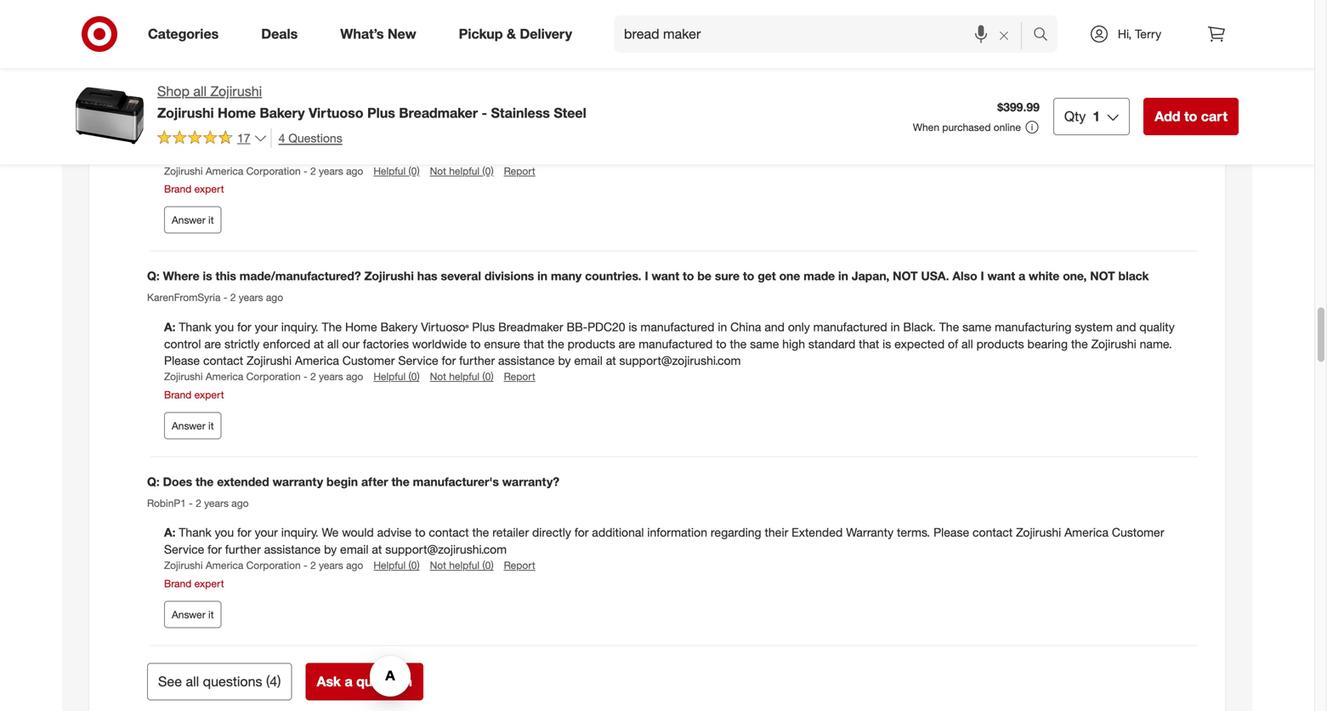 Task type: locate. For each thing, give the bounding box(es) containing it.
(0)
[[409, 164, 420, 177], [483, 164, 494, 177], [409, 370, 420, 383], [483, 370, 494, 383], [409, 559, 420, 572], [483, 559, 494, 572]]

2 vertical spatial report button
[[504, 558, 536, 573]]

2 vertical spatial be
[[698, 269, 712, 283]]

bakery inside thank you for your inquiry. the home bakery virtuoso® plus breadmaker bb-pdc20 is manufactured in china and only manufactured in black. the same manufacturing system and quality control are strictly enforced at all our factories worldwide to ensure that the products are manufactured to the same high standard that is expected of all products bearing the zojirushi name. please contact zojirushi america customer service for further assistance by email at support@zojirushi.com
[[381, 319, 418, 334]]

2 q: from the top
[[147, 269, 160, 283]]

0 horizontal spatial are
[[204, 336, 221, 351]]

2 vertical spatial not
[[430, 559, 447, 572]]

helpful down factories
[[374, 370, 406, 383]]

ago down 'extended'
[[232, 497, 249, 510]]

by inside thank you for your inquiry. we would advise to contact the retailer directly for additional information regarding their extended warranty terms. please contact zojirushi america customer service for further assistance by email at support@zojirushi.com
[[324, 542, 337, 557]]

1 vertical spatial 4
[[270, 673, 277, 690]]

answer it button for thank you for your inquiry. we would advise to contact the retailer directly for additional information regarding their extended warranty terms. please contact zojirushi america customer service for further assistance by email at support@zojirushi.com
[[164, 601, 222, 628]]

bb- inside thank you for your inquiry. the home bakery virtuoso® plus breadmaker bb-pdc20 is manufactured in china and only manufactured in black. the same manufacturing system and quality control are strictly enforced at all our factories worldwide to ensure that the products are manufactured to the same high standard that is expected of all products bearing the zojirushi name. please contact zojirushi america customer service for further assistance by email at support@zojirushi.com
[[567, 319, 588, 334]]

0 vertical spatial you
[[215, 113, 234, 128]]

1 vertical spatial not helpful  (0)
[[430, 370, 494, 383]]

1 report button from the top
[[504, 164, 536, 178]]

3 report from the top
[[504, 559, 536, 572]]

the right drop".
[[598, 130, 618, 145]]

1 vertical spatial report
[[504, 370, 536, 383]]

1 brand from the top
[[164, 182, 192, 195]]

you for this
[[215, 319, 234, 334]]

you inside thank you for your inquiry. the home bakery virtuoso® plus breadmaker bb-pdc20 is manufactured in china and only manufactured in black. the same manufacturing system and quality control are strictly enforced at all our factories worldwide to ensure that the products are manufactured to the same high standard that is expected of all products bearing the zojirushi name. please contact zojirushi america customer service for further assistance by email at support@zojirushi.com
[[215, 319, 234, 334]]

q: up robinp1
[[147, 474, 160, 489]]

each
[[1090, 130, 1116, 145]]

support@zojirushi.com down china
[[620, 353, 741, 368]]

2 vertical spatial you
[[215, 525, 234, 540]]

expert
[[194, 182, 224, 195], [194, 388, 224, 401], [194, 577, 224, 590]]

3 not helpful  (0) button from the top
[[430, 558, 494, 573]]

0 vertical spatial helpful  (0) button
[[374, 164, 420, 178]]

1 vertical spatial a:
[[164, 319, 179, 334]]

2 not helpful  (0) from the top
[[430, 370, 494, 383]]

not left usa.
[[893, 269, 918, 283]]

breadmaker up ensure
[[499, 319, 564, 334]]

0 vertical spatial helpful  (0)
[[374, 164, 420, 177]]

3 not from the top
[[430, 559, 447, 572]]

america inside thank you for your inquiry. the home bakery virtuoso® plus breadmaker bb-pdc20 features a built in sourdough starter menu setting. this can be used to bake a light sourdough bread recipe that is included in recipe book. it however does not feature a "yeast drop". the yeast will be an ingredient added to the top of the layered mound of dry ingredients per each recipe. please contact zojirushi america customer service for further assistance by email at support@zojirushi.com
[[295, 147, 339, 162]]

1 brand expert from the top
[[164, 182, 224, 195]]

answer up see
[[172, 608, 206, 621]]

brand for thank you for your inquiry. we would advise to contact the retailer directly for additional information regarding their extended warranty terms. please contact zojirushi america customer service for further assistance by email at support@zojirushi.com
[[164, 577, 192, 590]]

your for included
[[255, 113, 278, 128]]

1 vertical spatial answer it button
[[164, 412, 222, 439]]

0 vertical spatial assistance
[[499, 147, 555, 162]]

0 vertical spatial brand expert
[[164, 182, 224, 195]]

a: down robinp1
[[164, 525, 179, 540]]

q: left can
[[147, 63, 160, 78]]

3 q: from the top
[[147, 474, 160, 489]]

further inside thank you for your inquiry. the home bakery virtuoso® plus breadmaker bb-pdc20 is manufactured in china and only manufactured in black. the same manufacturing system and quality control are strictly enforced at all our factories worldwide to ensure that the products are manufactured to the same high standard that is expected of all products bearing the zojirushi name. please contact zojirushi america customer service for further assistance by email at support@zojirushi.com
[[460, 353, 495, 368]]

0 vertical spatial report
[[504, 164, 536, 177]]

not helpful  (0) button down retailer
[[430, 558, 494, 573]]

home inside thank you for your inquiry. the home bakery virtuoso® plus breadmaker bb-pdc20 features a built in sourdough starter menu setting. this can be used to bake a light sourdough bread recipe that is included in recipe book. it however does not feature a "yeast drop". the yeast will be an ingredient added to the top of the layered mound of dry ingredients per each recipe. please contact zojirushi america customer service for further assistance by email at support@zojirushi.com
[[345, 113, 377, 128]]

contact inside thank you for your inquiry. the home bakery virtuoso® plus breadmaker bb-pdc20 features a built in sourdough starter menu setting. this can be used to bake a light sourdough bread recipe that is included in recipe book. it however does not feature a "yeast drop". the yeast will be an ingredient added to the top of the layered mound of dry ingredients per each recipe. please contact zojirushi america customer service for further assistance by email at support@zojirushi.com
[[203, 147, 243, 162]]

all down use
[[193, 83, 207, 100]]

brand expert for thank you for your inquiry. the home bakery virtuoso® plus breadmaker bb-pdc20 is manufactured in china and only manufactured in black. the same manufacturing system and quality control are strictly enforced at all our factories worldwide to ensure that the products are manufactured to the same high standard that is expected of all products bearing the zojirushi name. please contact zojirushi america customer service for further assistance by email at support@zojirushi.com
[[164, 388, 224, 401]]

in
[[711, 113, 720, 128], [286, 130, 295, 145], [538, 269, 548, 283], [839, 269, 849, 283], [718, 319, 728, 334], [891, 319, 901, 334]]

0 horizontal spatial that
[[201, 130, 221, 145]]

3 thank from the top
[[179, 525, 212, 540]]

home
[[218, 105, 256, 121], [345, 113, 377, 128], [345, 319, 377, 334]]

pickup & delivery
[[459, 26, 573, 42]]

2 vertical spatial inquiry.
[[281, 525, 319, 540]]

0 horizontal spatial be
[[673, 130, 687, 145]]

contact down manufacturer's
[[429, 525, 469, 540]]

1 vertical spatial pdc20
[[588, 319, 626, 334]]

white
[[1029, 269, 1060, 283]]

breadmaker inside thank you for your inquiry. the home bakery virtuoso® plus breadmaker bb-pdc20 is manufactured in china and only manufactured in black. the same manufacturing system and quality control are strictly enforced at all our factories worldwide to ensure that the products are manufactured to the same high standard that is expected of all products bearing the zojirushi name. please contact zojirushi america customer service for further assistance by email at support@zojirushi.com
[[499, 319, 564, 334]]

2 answer from the top
[[172, 419, 206, 432]]

helpful  (0) down factories
[[374, 370, 420, 383]]

a inside q: can use for sourdough bread? does it have a yeast drop? jo and dave - 2 years ago
[[412, 63, 419, 78]]

your down 'extended'
[[255, 525, 278, 540]]

usa.
[[922, 269, 950, 283]]

answer up robinp1
[[172, 419, 206, 432]]

2 vertical spatial thank
[[179, 525, 212, 540]]

report down retailer
[[504, 559, 536, 572]]

is inside thank you for your inquiry. the home bakery virtuoso® plus breadmaker bb-pdc20 features a built in sourdough starter menu setting. this can be used to bake a light sourdough bread recipe that is included in recipe book. it however does not feature a "yeast drop". the yeast will be an ingredient added to the top of the layered mound of dry ingredients per each recipe. please contact zojirushi america customer service for further assistance by email at support@zojirushi.com
[[225, 130, 233, 145]]

1 not from the top
[[430, 164, 447, 177]]

3 brand from the top
[[164, 577, 192, 590]]

answer it up see
[[172, 608, 214, 621]]

1 you from the top
[[215, 113, 234, 128]]

1 not from the left
[[893, 269, 918, 283]]

what's
[[341, 26, 384, 42]]

it for warranty
[[208, 608, 214, 621]]

report for not
[[504, 164, 536, 177]]

at inside thank you for your inquiry. we would advise to contact the retailer directly for additional information regarding their extended warranty terms. please contact zojirushi america customer service for further assistance by email at support@zojirushi.com
[[372, 542, 382, 557]]

same down china
[[751, 336, 780, 351]]

zojirushi america corporation - 2 years ago down included
[[164, 164, 364, 177]]

1 horizontal spatial i
[[981, 269, 985, 283]]

contact right terms.
[[973, 525, 1013, 540]]

plus inside thank you for your inquiry. the home bakery virtuoso® plus breadmaker bb-pdc20 features a built in sourdough starter menu setting. this can be used to bake a light sourdough bread recipe that is included in recipe book. it however does not feature a "yeast drop". the yeast will be an ingredient added to the top of the layered mound of dry ingredients per each recipe. please contact zojirushi america customer service for further assistance by email at support@zojirushi.com
[[472, 113, 495, 128]]

q: can use for sourdough bread? does it have a yeast drop? jo and dave - 2 years ago
[[147, 63, 488, 98]]

1 expert from the top
[[194, 182, 224, 195]]

a right ask on the left bottom
[[345, 673, 353, 690]]

3 inquiry. from the top
[[281, 525, 319, 540]]

1 horizontal spatial yeast
[[621, 130, 650, 145]]

2 horizontal spatial of
[[972, 130, 983, 145]]

warranty
[[847, 525, 894, 540]]

contact inside thank you for your inquiry. the home bakery virtuoso® plus breadmaker bb-pdc20 is manufactured in china and only manufactured in black. the same manufacturing system and quality control are strictly enforced at all our factories worldwide to ensure that the products are manufactured to the same high standard that is expected of all products bearing the zojirushi name. please contact zojirushi america customer service for further assistance by email at support@zojirushi.com
[[203, 353, 243, 368]]

that left 17
[[201, 130, 221, 145]]

0 horizontal spatial products
[[568, 336, 616, 351]]

3 a: from the top
[[164, 525, 179, 540]]

are left strictly
[[204, 336, 221, 351]]

expert for thank you for your inquiry. the home bakery virtuoso® plus breadmaker bb-pdc20 is manufactured in china and only manufactured in black. the same manufacturing system and quality control are strictly enforced at all our factories worldwide to ensure that the products are manufactured to the same high standard that is expected of all products bearing the zojirushi name. please contact zojirushi america customer service for further assistance by email at support@zojirushi.com
[[194, 388, 224, 401]]

not helpful  (0) button for that
[[430, 369, 494, 384]]

please down control in the left of the page
[[164, 353, 200, 368]]

however
[[378, 130, 423, 145]]

to down the starter
[[801, 130, 811, 145]]

thank for thank you for your inquiry. the home bakery virtuoso® plus breadmaker bb-pdc20 is manufactured in china and only manufactured in black. the same manufacturing system and quality control are strictly enforced at all our factories worldwide to ensure that the products are manufactured to the same high standard that is expected of all products bearing the zojirushi name. please contact zojirushi america customer service for further assistance by email at support@zojirushi.com
[[179, 319, 212, 334]]

you inside thank you for your inquiry. the home bakery virtuoso® plus breadmaker bb-pdc20 features a built in sourdough starter menu setting. this can be used to bake a light sourdough bread recipe that is included in recipe book. it however does not feature a "yeast drop". the yeast will be an ingredient added to the top of the layered mound of dry ingredients per each recipe. please contact zojirushi america customer service for further assistance by email at support@zojirushi.com
[[215, 113, 234, 128]]

plus inside thank you for your inquiry. the home bakery virtuoso® plus breadmaker bb-pdc20 is manufactured in china and only manufactured in black. the same manufacturing system and quality control are strictly enforced at all our factories worldwide to ensure that the products are manufactured to the same high standard that is expected of all products bearing the zojirushi name. please contact zojirushi america customer service for further assistance by email at support@zojirushi.com
[[472, 319, 495, 334]]

(0) down however
[[409, 164, 420, 177]]

helpful  (0)
[[374, 164, 420, 177], [374, 370, 420, 383], [374, 559, 420, 572]]

0 vertical spatial support@zojirushi.com
[[620, 147, 741, 162]]

2 are from the left
[[619, 336, 636, 351]]

1 vertical spatial report button
[[504, 369, 536, 384]]

1 vertical spatial same
[[751, 336, 780, 351]]

0 horizontal spatial not
[[893, 269, 918, 283]]

3 your from the top
[[255, 525, 278, 540]]

helpful  (0) for worldwide
[[374, 370, 420, 383]]

2 vertical spatial your
[[255, 525, 278, 540]]

helpful down however
[[374, 164, 406, 177]]

customer inside thank you for your inquiry. we would advise to contact the retailer directly for additional information regarding their extended warranty terms. please contact zojirushi america customer service for further assistance by email at support@zojirushi.com
[[1113, 525, 1165, 540]]

it inside q: can use for sourdough bread? does it have a yeast drop? jo and dave - 2 years ago
[[371, 63, 378, 78]]

support@zojirushi.com down an
[[620, 147, 741, 162]]

recipe down shop
[[164, 130, 197, 145]]

a up the ingredients
[[1039, 113, 1045, 128]]

japan,
[[852, 269, 890, 283]]

report button down retailer
[[504, 558, 536, 573]]

bb- for features
[[567, 113, 588, 128]]

0 vertical spatial helpful
[[374, 164, 406, 177]]

helpful  (0) for recipe
[[374, 164, 420, 177]]

q: for q: does the extended warranty begin after the manufacturer's warranty?
[[147, 474, 160, 489]]

name.
[[1141, 336, 1173, 351]]

i right also
[[981, 269, 985, 283]]

black.
[[904, 319, 937, 334]]

inquiry. inside thank you for your inquiry. the home bakery virtuoso® plus breadmaker bb-pdc20 features a built in sourdough starter menu setting. this can be used to bake a light sourdough bread recipe that is included in recipe book. it however does not feature a "yeast drop". the yeast will be an ingredient added to the top of the layered mound of dry ingredients per each recipe. please contact zojirushi america customer service for further assistance by email at support@zojirushi.com
[[281, 113, 319, 128]]

1 thank from the top
[[179, 113, 212, 128]]

1 horizontal spatial not
[[1091, 269, 1116, 283]]

3 brand expert from the top
[[164, 577, 224, 590]]

bakery inside thank you for your inquiry. the home bakery virtuoso® plus breadmaker bb-pdc20 features a built in sourdough starter menu setting. this can be used to bake a light sourdough bread recipe that is included in recipe book. it however does not feature a "yeast drop". the yeast will be an ingredient added to the top of the layered mound of dry ingredients per each recipe. please contact zojirushi america customer service for further assistance by email at support@zojirushi.com
[[381, 113, 418, 128]]

- right robinp1
[[189, 497, 193, 510]]

2 vertical spatial not helpful  (0)
[[430, 559, 494, 572]]

2 vertical spatial brand expert
[[164, 577, 224, 590]]

zojirushi inside q: where is this made/manufactured? zojirushi has several divisions in many countries. i want to be sure to get one made in japan, not usa. also i want a white one, not black karenfromsyria - 2 years ago
[[365, 269, 414, 283]]

is left 'expected'
[[883, 336, 892, 351]]

brand for thank you for your inquiry. the home bakery virtuoso® plus breadmaker bb-pdc20 features a built in sourdough starter menu setting. this can be used to bake a light sourdough bread recipe that is included in recipe book. it however does not feature a "yeast drop". the yeast will be an ingredient added to the top of the layered mound of dry ingredients per each recipe. please contact zojirushi america customer service for further assistance by email at support@zojirushi.com
[[164, 182, 192, 195]]

bread
[[1141, 113, 1173, 128]]

1 not helpful  (0) from the top
[[430, 164, 494, 177]]

same
[[963, 319, 992, 334], [751, 336, 780, 351]]

q: for q: where is this made/manufactured? zojirushi has several divisions in many countries. i want to be sure to get one made in japan, not usa. also i want a white one, not black
[[147, 269, 160, 283]]

1 horizontal spatial be
[[698, 269, 712, 283]]

it for made/manufactured?
[[208, 419, 214, 432]]

2 vertical spatial email
[[340, 542, 369, 557]]

that right standard
[[859, 336, 880, 351]]

want
[[652, 269, 680, 283], [988, 269, 1016, 283]]

helpful  (0) button for recipe
[[374, 164, 420, 178]]

0 vertical spatial does
[[339, 63, 368, 78]]

helpful  (0) button for worldwide
[[374, 369, 420, 384]]

1 helpful from the top
[[374, 164, 406, 177]]

2 thank from the top
[[179, 319, 212, 334]]

home up 17
[[218, 105, 256, 121]]

2 inquiry. from the top
[[281, 319, 319, 334]]

a: for thank you for your inquiry. the home bakery virtuoso® plus breadmaker bb-pdc20 is manufactured in china and only manufactured in black. the same manufacturing system and quality control are strictly enforced at all our factories worldwide to ensure that the products are manufactured to the same high standard that is expected of all products bearing the zojirushi name. please contact zojirushi america customer service for further assistance by email at support@zojirushi.com
[[164, 319, 179, 334]]

2 vertical spatial helpful  (0)
[[374, 559, 420, 572]]

manufacturing
[[995, 319, 1072, 334]]

0 vertical spatial by
[[558, 147, 571, 162]]

answer for thank you for your inquiry. the home bakery virtuoso® plus breadmaker bb-pdc20 features a built in sourdough starter menu setting. this can be used to bake a light sourdough bread recipe that is included in recipe book. it however does not feature a "yeast drop". the yeast will be an ingredient added to the top of the layered mound of dry ingredients per each recipe. please contact zojirushi america customer service for further assistance by email at support@zojirushi.com
[[172, 214, 206, 226]]

3 answer it button from the top
[[164, 601, 222, 628]]

not helpful  (0) down retailer
[[430, 559, 494, 572]]

a left white
[[1019, 269, 1026, 283]]

0 vertical spatial thank
[[179, 113, 212, 128]]

ago down sourdough
[[249, 85, 267, 98]]

to inside add to cart button
[[1185, 108, 1198, 125]]

q: inside q: can use for sourdough bread? does it have a yeast drop? jo and dave - 2 years ago
[[147, 63, 160, 78]]

1 vertical spatial zojirushi america corporation - 2 years ago
[[164, 370, 364, 383]]

virtuoso® inside thank you for your inquiry. the home bakery virtuoso® plus breadmaker bb-pdc20 features a built in sourdough starter menu setting. this can be used to bake a light sourdough bread recipe that is included in recipe book. it however does not feature a "yeast drop". the yeast will be an ingredient added to the top of the layered mound of dry ingredients per each recipe. please contact zojirushi america customer service for further assistance by email at support@zojirushi.com
[[421, 113, 469, 128]]

2 you from the top
[[215, 319, 234, 334]]

answer it up robinp1
[[172, 419, 214, 432]]

that
[[201, 130, 221, 145], [524, 336, 544, 351], [859, 336, 880, 351]]

want right also
[[988, 269, 1016, 283]]

- inside q: can use for sourdough bread? does it have a yeast drop? jo and dave - 2 years ago
[[207, 85, 211, 98]]

2 answer it from the top
[[172, 419, 214, 432]]

categories link
[[134, 15, 240, 53]]

bb- inside thank you for your inquiry. the home bakery virtuoso® plus breadmaker bb-pdc20 features a built in sourdough starter menu setting. this can be used to bake a light sourdough bread recipe that is included in recipe book. it however does not feature a "yeast drop". the yeast will be an ingredient added to the top of the layered mound of dry ingredients per each recipe. please contact zojirushi america customer service for further assistance by email at support@zojirushi.com
[[567, 113, 588, 128]]

q: left where on the left top of the page
[[147, 269, 160, 283]]

robinp1
[[147, 497, 186, 510]]

2 right robinp1
[[196, 497, 201, 510]]

1 vertical spatial inquiry.
[[281, 319, 319, 334]]

warranty?
[[503, 474, 560, 489]]

virtuoso® for ensure
[[421, 319, 469, 334]]

2 brand from the top
[[164, 388, 192, 401]]

steel
[[554, 105, 587, 121]]

1 vertical spatial does
[[163, 474, 192, 489]]

1 vertical spatial helpful  (0) button
[[374, 369, 420, 384]]

features
[[629, 113, 672, 128]]

virtuoso® inside thank you for your inquiry. the home bakery virtuoso® plus breadmaker bb-pdc20 is manufactured in china and only manufactured in black. the same manufacturing system and quality control are strictly enforced at all our factories worldwide to ensure that the products are manufactured to the same high standard that is expected of all products bearing the zojirushi name. please contact zojirushi america customer service for further assistance by email at support@zojirushi.com
[[421, 319, 469, 334]]

zojirushi america corporation - 2 years ago down strictly
[[164, 370, 364, 383]]

1 vertical spatial you
[[215, 319, 234, 334]]

not
[[430, 164, 447, 177], [430, 370, 447, 383], [430, 559, 447, 572]]

products down "manufacturing"
[[977, 336, 1025, 351]]

0 vertical spatial bb-
[[567, 113, 588, 128]]

1 virtuoso® from the top
[[421, 113, 469, 128]]

2 vertical spatial q:
[[147, 474, 160, 489]]

1 vertical spatial support@zojirushi.com
[[620, 353, 741, 368]]

0 vertical spatial further
[[460, 147, 495, 162]]

2 a: from the top
[[164, 319, 179, 334]]

thank you for your inquiry. the home bakery virtuoso® plus breadmaker bb-pdc20 is manufactured in china and only manufactured in black. the same manufacturing system and quality control are strictly enforced at all our factories worldwide to ensure that the products are manufactured to the same high standard that is expected of all products bearing the zojirushi name. please contact zojirushi america customer service for further assistance by email at support@zojirushi.com
[[164, 319, 1175, 368]]

please inside thank you for your inquiry. the home bakery virtuoso® plus breadmaker bb-pdc20 features a built in sourdough starter menu setting. this can be used to bake a light sourdough bread recipe that is included in recipe book. it however does not feature a "yeast drop". the yeast will be an ingredient added to the top of the layered mound of dry ingredients per each recipe. please contact zojirushi america customer service for further assistance by email at support@zojirushi.com
[[164, 147, 200, 162]]

ago down would
[[346, 559, 364, 572]]

4 left questions
[[279, 130, 285, 145]]

bakery for zojirushi
[[381, 319, 418, 334]]

1 vertical spatial by
[[558, 353, 571, 368]]

same down also
[[963, 319, 992, 334]]

plus for have
[[472, 113, 495, 128]]

ensure
[[484, 336, 521, 351]]

2 zojirushi america corporation - 2 years ago from the top
[[164, 370, 364, 383]]

search button
[[1026, 15, 1067, 56]]

a: down shop
[[164, 113, 179, 128]]

2 vertical spatial please
[[934, 525, 970, 540]]

3 answer it from the top
[[172, 608, 214, 621]]

2 report button from the top
[[504, 369, 536, 384]]

2 right the dave on the left top of the page
[[214, 85, 219, 98]]

1 report from the top
[[504, 164, 536, 177]]

further inside thank you for your inquiry. the home bakery virtuoso® plus breadmaker bb-pdc20 features a built in sourdough starter menu setting. this can be used to bake a light sourdough bread recipe that is included in recipe book. it however does not feature a "yeast drop". the yeast will be an ingredient added to the top of the layered mound of dry ingredients per each recipe. please contact zojirushi america customer service for further assistance by email at support@zojirushi.com
[[460, 147, 495, 162]]

thank inside thank you for your inquiry. the home bakery virtuoso® plus breadmaker bb-pdc20 features a built in sourdough starter menu setting. this can be used to bake a light sourdough bread recipe that is included in recipe book. it however does not feature a "yeast drop". the yeast will be an ingredient added to the top of the layered mound of dry ingredients per each recipe. please contact zojirushi america customer service for further assistance by email at support@zojirushi.com
[[179, 113, 212, 128]]

assistance inside thank you for your inquiry. the home bakery virtuoso® plus breadmaker bb-pdc20 features a built in sourdough starter menu setting. this can be used to bake a light sourdough bread recipe that is included in recipe book. it however does not feature a "yeast drop". the yeast will be an ingredient added to the top of the layered mound of dry ingredients per each recipe. please contact zojirushi america customer service for further assistance by email at support@zojirushi.com
[[499, 147, 555, 162]]

you inside thank you for your inquiry. we would advise to contact the retailer directly for additional information regarding their extended warranty terms. please contact zojirushi america customer service for further assistance by email at support@zojirushi.com
[[215, 525, 234, 540]]

1 horizontal spatial recipe
[[298, 130, 331, 145]]

that right ensure
[[524, 336, 544, 351]]

1 vertical spatial helpful
[[449, 370, 480, 383]]

plus inside shop all zojirushi zojirushi home bakery virtuoso plus breadmaker - stainless steel
[[367, 105, 395, 121]]

0 vertical spatial service
[[398, 147, 439, 162]]

inquiry. up enforced
[[281, 319, 319, 334]]

please
[[164, 147, 200, 162], [164, 353, 200, 368], [934, 525, 970, 540]]

0 vertical spatial yeast
[[422, 63, 452, 78]]

what's new
[[341, 26, 417, 42]]

can
[[163, 63, 186, 78]]

1 vertical spatial not
[[430, 370, 447, 383]]

1 are from the left
[[204, 336, 221, 351]]

further
[[460, 147, 495, 162], [460, 353, 495, 368], [225, 542, 261, 557]]

0 vertical spatial expert
[[194, 182, 224, 195]]

0 vertical spatial pdc20
[[588, 113, 626, 128]]

inquiry. up "4 questions"
[[281, 113, 319, 128]]

1 inquiry. from the top
[[281, 113, 319, 128]]

2 vertical spatial answer it button
[[164, 601, 222, 628]]

0 vertical spatial please
[[164, 147, 200, 162]]

to left sure
[[683, 269, 695, 283]]

4 right "questions"
[[270, 673, 277, 690]]

1 helpful from the top
[[449, 164, 480, 177]]

inquiry. for included
[[281, 113, 319, 128]]

is inside q: where is this made/manufactured? zojirushi has several divisions in many countries. i want to be sure to get one made in japan, not usa. also i want a white one, not black karenfromsyria - 2 years ago
[[203, 269, 212, 283]]

0 vertical spatial helpful
[[449, 164, 480, 177]]

email inside thank you for your inquiry. the home bakery virtuoso® plus breadmaker bb-pdc20 features a built in sourdough starter menu setting. this can be used to bake a light sourdough bread recipe that is included in recipe book. it however does not feature a "yeast drop". the yeast will be an ingredient added to the top of the layered mound of dry ingredients per each recipe. please contact zojirushi america customer service for further assistance by email at support@zojirushi.com
[[575, 147, 603, 162]]

1 want from the left
[[652, 269, 680, 283]]

brand down robinp1
[[164, 577, 192, 590]]

2 horizontal spatial that
[[859, 336, 880, 351]]

a left "yeast
[[517, 130, 524, 145]]

by inside thank you for your inquiry. the home bakery virtuoso® plus breadmaker bb-pdc20 features a built in sourdough starter menu setting. this can be used to bake a light sourdough bread recipe that is included in recipe book. it however does not feature a "yeast drop". the yeast will be an ingredient added to the top of the layered mound of dry ingredients per each recipe. please contact zojirushi america customer service for further assistance by email at support@zojirushi.com
[[558, 147, 571, 162]]

service inside thank you for your inquiry. we would advise to contact the retailer directly for additional information regarding their extended warranty terms. please contact zojirushi america customer service for further assistance by email at support@zojirushi.com
[[164, 542, 204, 557]]

add to cart
[[1155, 108, 1228, 125]]

q: inside q: where is this made/manufactured? zojirushi has several divisions in many countries. i want to be sure to get one made in japan, not usa. also i want a white one, not black karenfromsyria - 2 years ago
[[147, 269, 160, 283]]

your for our
[[255, 319, 278, 334]]

ago down our
[[346, 370, 364, 383]]

2 vertical spatial service
[[164, 542, 204, 557]]

be left an
[[673, 130, 687, 145]]

answer it up where on the left top of the page
[[172, 214, 214, 226]]

2 vertical spatial corporation
[[246, 559, 301, 572]]

thank for thank you for your inquiry. the home bakery virtuoso® plus breadmaker bb-pdc20 features a built in sourdough starter menu setting. this can be used to bake a light sourdough bread recipe that is included in recipe book. it however does not feature a "yeast drop". the yeast will be an ingredient added to the top of the layered mound of dry ingredients per each recipe. please contact zojirushi america customer service for further assistance by email at support@zojirushi.com
[[179, 113, 212, 128]]

further down ensure
[[460, 353, 495, 368]]

can
[[927, 113, 946, 128]]

is
[[225, 130, 233, 145], [203, 269, 212, 283], [629, 319, 638, 334], [883, 336, 892, 351]]

one,
[[1064, 269, 1088, 283]]

q: inside q: does the extended warranty begin after the manufacturer's warranty? robinp1 - 2 years ago
[[147, 474, 160, 489]]

home up our
[[345, 319, 377, 334]]

2 helpful from the top
[[449, 370, 480, 383]]

not for ensure
[[430, 370, 447, 383]]

it for sourdough
[[208, 214, 214, 226]]

1 vertical spatial corporation
[[246, 370, 301, 383]]

in right included
[[286, 130, 295, 145]]

1 pdc20 from the top
[[588, 113, 626, 128]]

at
[[606, 147, 616, 162], [314, 336, 324, 351], [606, 353, 616, 368], [372, 542, 382, 557]]

1 answer it button from the top
[[164, 206, 222, 234]]

service down robinp1
[[164, 542, 204, 557]]

2 not from the left
[[1091, 269, 1116, 283]]

we
[[322, 525, 339, 540]]

2 vertical spatial answer it
[[172, 608, 214, 621]]

answer up where on the left top of the page
[[172, 214, 206, 226]]

your inside thank you for your inquiry. the home bakery virtuoso® plus breadmaker bb-pdc20 features a built in sourdough starter menu setting. this can be used to bake a light sourdough bread recipe that is included in recipe book. it however does not feature a "yeast drop". the yeast will be an ingredient added to the top of the layered mound of dry ingredients per each recipe. please contact zojirushi america customer service for further assistance by email at support@zojirushi.com
[[255, 113, 278, 128]]

a: up control in the left of the page
[[164, 319, 179, 334]]

mound
[[932, 130, 969, 145]]

2 pdc20 from the top
[[588, 319, 626, 334]]

home inside thank you for your inquiry. the home bakery virtuoso® plus breadmaker bb-pdc20 is manufactured in china and only manufactured in black. the same manufacturing system and quality control are strictly enforced at all our factories worldwide to ensure that the products are manufactured to the same high standard that is expected of all products bearing the zojirushi name. please contact zojirushi america customer service for further assistance by email at support@zojirushi.com
[[345, 319, 377, 334]]

2 not from the top
[[430, 370, 447, 383]]

enforced
[[263, 336, 311, 351]]

2 want from the left
[[988, 269, 1016, 283]]

1 vertical spatial q:
[[147, 269, 160, 283]]

support@zojirushi.com inside thank you for your inquiry. the home bakery virtuoso® plus breadmaker bb-pdc20 is manufactured in china and only manufactured in black. the same manufacturing system and quality control are strictly enforced at all our factories worldwide to ensure that the products are manufactured to the same high standard that is expected of all products bearing the zojirushi name. please contact zojirushi america customer service for further assistance by email at support@zojirushi.com
[[620, 353, 741, 368]]

2 vertical spatial brand
[[164, 577, 192, 590]]

bakery up included
[[260, 105, 305, 121]]

0 vertical spatial your
[[255, 113, 278, 128]]

1 answer it from the top
[[172, 214, 214, 226]]

3 answer from the top
[[172, 608, 206, 621]]

is left this
[[203, 269, 212, 283]]

1 corporation from the top
[[246, 164, 301, 177]]

thank inside thank you for your inquiry. we would advise to contact the retailer directly for additional information regarding their extended warranty terms. please contact zojirushi america customer service for further assistance by email at support@zojirushi.com
[[179, 525, 212, 540]]

corporation for our
[[246, 370, 301, 383]]

shop all zojirushi zojirushi home bakery virtuoso plus breadmaker - stainless steel
[[157, 83, 587, 121]]

(0) down ensure
[[483, 370, 494, 383]]

2 bb- from the top
[[567, 319, 588, 334]]

years down sourdough
[[222, 85, 247, 98]]

1 a: from the top
[[164, 113, 179, 128]]

1 recipe from the left
[[164, 130, 197, 145]]

1 vertical spatial expert
[[194, 388, 224, 401]]

thank inside thank you for your inquiry. the home bakery virtuoso® plus breadmaker bb-pdc20 is manufactured in china and only manufactured in black. the same manufacturing system and quality control are strictly enforced at all our factories worldwide to ensure that the products are manufactured to the same high standard that is expected of all products bearing the zojirushi name. please contact zojirushi america customer service for further assistance by email at support@zojirushi.com
[[179, 319, 212, 334]]

assistance
[[499, 147, 555, 162], [499, 353, 555, 368], [264, 542, 321, 557]]

delivery
[[520, 26, 573, 42]]

answer it button up where on the left top of the page
[[164, 206, 222, 234]]

pdc20
[[588, 113, 626, 128], [588, 319, 626, 334]]

1 zojirushi america corporation - 2 years ago from the top
[[164, 164, 364, 177]]

0 horizontal spatial i
[[645, 269, 649, 283]]

pdc20 inside thank you for your inquiry. the home bakery virtuoso® plus breadmaker bb-pdc20 features a built in sourdough starter menu setting. this can be used to bake a light sourdough bread recipe that is included in recipe book. it however does not feature a "yeast drop". the yeast will be an ingredient added to the top of the layered mound of dry ingredients per each recipe. please contact zojirushi america customer service for further assistance by email at support@zojirushi.com
[[588, 113, 626, 128]]

a inside q: where is this made/manufactured? zojirushi has several divisions in many countries. i want to be sure to get one made in japan, not usa. also i want a white one, not black karenfromsyria - 2 years ago
[[1019, 269, 1026, 283]]

years down our
[[319, 370, 343, 383]]

when
[[914, 121, 940, 133]]

2 vertical spatial support@zojirushi.com
[[386, 542, 507, 557]]

3 you from the top
[[215, 525, 234, 540]]

1 vertical spatial not helpful  (0) button
[[430, 369, 494, 384]]

2 virtuoso® from the top
[[421, 319, 469, 334]]

ago inside q: where is this made/manufactured? zojirushi has several divisions in many countries. i want to be sure to get one made in japan, not usa. also i want a white one, not black karenfromsyria - 2 years ago
[[266, 291, 283, 304]]

bb- for is
[[567, 319, 588, 334]]

inquiry. left we
[[281, 525, 319, 540]]

2 not helpful  (0) button from the top
[[430, 369, 494, 384]]

for
[[213, 63, 228, 78], [237, 113, 252, 128], [442, 147, 456, 162], [237, 319, 252, 334], [442, 353, 456, 368], [237, 525, 252, 540], [575, 525, 589, 540], [208, 542, 222, 557]]

2 vertical spatial further
[[225, 542, 261, 557]]

0 horizontal spatial same
[[751, 336, 780, 351]]

zojirushi
[[211, 83, 262, 100], [157, 105, 214, 121], [247, 147, 292, 162], [164, 164, 203, 177], [365, 269, 414, 283], [1092, 336, 1137, 351], [247, 353, 292, 368], [164, 370, 203, 383], [1017, 525, 1062, 540], [164, 559, 203, 572]]

thank
[[179, 113, 212, 128], [179, 319, 212, 334], [179, 525, 212, 540]]

where
[[163, 269, 200, 283]]

2 vertical spatial helpful
[[374, 559, 406, 572]]

plus up 'it'
[[367, 105, 395, 121]]

helpful for worldwide
[[374, 370, 406, 383]]

1 vertical spatial service
[[398, 353, 439, 368]]

of right 'expected'
[[949, 336, 959, 351]]

1 helpful  (0) button from the top
[[374, 164, 420, 178]]

2 corporation from the top
[[246, 370, 301, 383]]

2 recipe from the left
[[298, 130, 331, 145]]

2 expert from the top
[[194, 388, 224, 401]]

1 answer from the top
[[172, 214, 206, 226]]

1 horizontal spatial of
[[949, 336, 959, 351]]

bakery up however
[[381, 113, 418, 128]]

2 report from the top
[[504, 370, 536, 383]]

bakery up factories
[[381, 319, 418, 334]]

0 horizontal spatial yeast
[[422, 63, 452, 78]]

1 vertical spatial bb-
[[567, 319, 588, 334]]

a: for thank you for your inquiry. we would advise to contact the retailer directly for additional information regarding their extended warranty terms. please contact zojirushi america customer service for further assistance by email at support@zojirushi.com
[[164, 525, 179, 540]]

2 your from the top
[[255, 319, 278, 334]]

1 vertical spatial brand expert
[[164, 388, 224, 401]]

2 vertical spatial by
[[324, 542, 337, 557]]

helpful  (0) button down however
[[374, 164, 420, 178]]

1 vertical spatial answer it
[[172, 419, 214, 432]]

2 i from the left
[[981, 269, 985, 283]]

3 helpful from the top
[[449, 559, 480, 572]]

years
[[222, 85, 247, 98], [319, 164, 343, 177], [239, 291, 263, 304], [319, 370, 343, 383], [204, 497, 229, 510], [319, 559, 343, 572]]

2 helpful  (0) button from the top
[[374, 369, 420, 384]]

pdc20 inside thank you for your inquiry. the home bakery virtuoso® plus breadmaker bb-pdc20 is manufactured in china and only manufactured in black. the same manufacturing system and quality control are strictly enforced at all our factories worldwide to ensure that the products are manufactured to the same high standard that is expected of all products bearing the zojirushi name. please contact zojirushi america customer service for further assistance by email at support@zojirushi.com
[[588, 319, 626, 334]]

4
[[279, 130, 285, 145], [270, 673, 277, 690]]

0 vertical spatial q:
[[147, 63, 160, 78]]

contact
[[203, 147, 243, 162], [203, 353, 243, 368], [429, 525, 469, 540], [973, 525, 1013, 540]]

brand expert down control in the left of the page
[[164, 388, 224, 401]]

bb- up drop".
[[567, 113, 588, 128]]

answer for thank you for your inquiry. the home bakery virtuoso® plus breadmaker bb-pdc20 is manufactured in china and only manufactured in black. the same manufacturing system and quality control are strictly enforced at all our factories worldwide to ensure that the products are manufactured to the same high standard that is expected of all products bearing the zojirushi name. please contact zojirushi america customer service for further assistance by email at support@zojirushi.com
[[172, 419, 206, 432]]

it
[[371, 63, 378, 78], [208, 214, 214, 226], [208, 419, 214, 432], [208, 608, 214, 621]]

0 vertical spatial zojirushi america corporation - 2 years ago
[[164, 164, 364, 177]]

2 answer it button from the top
[[164, 412, 222, 439]]

breadmaker inside thank you for your inquiry. the home bakery virtuoso® plus breadmaker bb-pdc20 features a built in sourdough starter menu setting. this can be used to bake a light sourdough bread recipe that is included in recipe book. it however does not feature a "yeast drop". the yeast will be an ingredient added to the top of the layered mound of dry ingredients per each recipe. please contact zojirushi america customer service for further assistance by email at support@zojirushi.com
[[499, 113, 564, 128]]

sourdough
[[232, 63, 293, 78]]

your inside thank you for your inquiry. the home bakery virtuoso® plus breadmaker bb-pdc20 is manufactured in china and only manufactured in black. the same manufacturing system and quality control are strictly enforced at all our factories worldwide to ensure that the products are manufactured to the same high standard that is expected of all products bearing the zojirushi name. please contact zojirushi america customer service for further assistance by email at support@zojirushi.com
[[255, 319, 278, 334]]

ask a question
[[317, 673, 413, 690]]

2 inside q: can use for sourdough bread? does it have a yeast drop? jo and dave - 2 years ago
[[214, 85, 219, 98]]

your
[[255, 113, 278, 128], [255, 319, 278, 334], [255, 525, 278, 540]]

1 vertical spatial yeast
[[621, 130, 650, 145]]

the
[[815, 130, 832, 145], [869, 130, 886, 145], [548, 336, 565, 351], [730, 336, 747, 351], [1072, 336, 1089, 351], [196, 474, 214, 489], [392, 474, 410, 489], [473, 525, 489, 540]]

2 helpful from the top
[[374, 370, 406, 383]]

0 vertical spatial not helpful  (0)
[[430, 164, 494, 177]]

bakery
[[260, 105, 305, 121], [381, 113, 418, 128], [381, 319, 418, 334]]

inquiry. inside thank you for your inquiry. the home bakery virtuoso® plus breadmaker bb-pdc20 is manufactured in china and only manufactured in black. the same manufacturing system and quality control are strictly enforced at all our factories worldwide to ensure that the products are manufactured to the same high standard that is expected of all products bearing the zojirushi name. please contact zojirushi america customer service for further assistance by email at support@zojirushi.com
[[281, 319, 319, 334]]

0 vertical spatial customer
[[343, 147, 395, 162]]

email
[[575, 147, 603, 162], [575, 353, 603, 368], [340, 542, 369, 557]]

yeast
[[422, 63, 452, 78], [621, 130, 650, 145]]

3 not helpful  (0) from the top
[[430, 559, 494, 572]]

2 helpful  (0) from the top
[[374, 370, 420, 383]]

breadmaker up "yeast
[[499, 113, 564, 128]]

1 i from the left
[[645, 269, 649, 283]]

1 vertical spatial helpful  (0)
[[374, 370, 420, 383]]

stainless
[[491, 105, 550, 121]]

light
[[1049, 113, 1075, 128]]

the right black.
[[940, 319, 960, 334]]

1 q: from the top
[[147, 63, 160, 78]]

by
[[558, 147, 571, 162], [558, 353, 571, 368], [324, 542, 337, 557]]

1 not helpful  (0) button from the top
[[430, 164, 494, 178]]

breadmaker
[[399, 105, 478, 121], [499, 113, 564, 128], [499, 319, 564, 334]]

1 helpful  (0) from the top
[[374, 164, 420, 177]]

1 vertical spatial further
[[460, 353, 495, 368]]

helpful down "worldwide"
[[449, 370, 480, 383]]

are
[[204, 336, 221, 351], [619, 336, 636, 351]]

report
[[504, 164, 536, 177], [504, 370, 536, 383], [504, 559, 536, 572]]

1 your from the top
[[255, 113, 278, 128]]

2 vertical spatial answer
[[172, 608, 206, 621]]

report for products
[[504, 370, 536, 383]]

answer it button
[[164, 206, 222, 234], [164, 412, 222, 439], [164, 601, 222, 628]]

1 bb- from the top
[[567, 113, 588, 128]]

want right countries.
[[652, 269, 680, 283]]

&
[[507, 26, 516, 42]]

inquiry. for our
[[281, 319, 319, 334]]

inquiry.
[[281, 113, 319, 128], [281, 319, 319, 334], [281, 525, 319, 540]]

not helpful  (0) down not
[[430, 164, 494, 177]]

at inside thank you for your inquiry. the home bakery virtuoso® plus breadmaker bb-pdc20 features a built in sourdough starter menu setting. this can be used to bake a light sourdough bread recipe that is included in recipe book. it however does not feature a "yeast drop". the yeast will be an ingredient added to the top of the layered mound of dry ingredients per each recipe. please contact zojirushi america customer service for further assistance by email at support@zojirushi.com
[[606, 147, 616, 162]]

2 vertical spatial zojirushi america corporation - 2 years ago
[[164, 559, 364, 572]]

1 vertical spatial answer
[[172, 419, 206, 432]]

years down we
[[319, 559, 343, 572]]

2 brand expert from the top
[[164, 388, 224, 401]]

directly
[[533, 525, 572, 540]]

3 expert from the top
[[194, 577, 224, 590]]



Task type: describe. For each thing, give the bounding box(es) containing it.
in right 'made'
[[839, 269, 849, 283]]

email inside thank you for your inquiry. we would advise to contact the retailer directly for additional information regarding their extended warranty terms. please contact zojirushi america customer service for further assistance by email at support@zojirushi.com
[[340, 542, 369, 557]]

search
[[1026, 27, 1067, 44]]

ago inside q: does the extended warranty begin after the manufacturer's warranty? robinp1 - 2 years ago
[[232, 497, 249, 510]]

starter
[[786, 113, 822, 128]]

3 zojirushi america corporation - 2 years ago from the top
[[164, 559, 364, 572]]

this
[[216, 269, 236, 283]]

built
[[685, 113, 708, 128]]

virtuoso® for it
[[421, 113, 469, 128]]

bread?
[[296, 63, 335, 78]]

1 vertical spatial be
[[673, 130, 687, 145]]

4 questions link
[[271, 128, 343, 148]]

feature
[[477, 130, 514, 145]]

book.
[[335, 130, 365, 145]]

the down system in the right of the page
[[1072, 336, 1089, 351]]

the right after
[[392, 474, 410, 489]]

included
[[237, 130, 282, 145]]

home for sourdough
[[345, 113, 377, 128]]

categories
[[148, 26, 219, 42]]

3 helpful from the top
[[374, 559, 406, 572]]

not helpful  (0) button for however
[[430, 164, 494, 178]]

also
[[953, 269, 978, 283]]

pdc20 for is
[[588, 319, 626, 334]]

all left our
[[327, 336, 339, 351]]

the left 'extended'
[[196, 474, 214, 489]]

made
[[804, 269, 836, 283]]

support@zojirushi.com inside thank you for your inquiry. we would advise to contact the retailer directly for additional information regarding their extended warranty terms. please contact zojirushi america customer service for further assistance by email at support@zojirushi.com
[[386, 542, 507, 557]]

per
[[1069, 130, 1087, 145]]

dave
[[181, 85, 204, 98]]

report button for products
[[504, 369, 536, 384]]

brand expert for thank you for your inquiry. the home bakery virtuoso® plus breadmaker bb-pdc20 features a built in sourdough starter menu setting. this can be used to bake a light sourdough bread recipe that is included in recipe book. it however does not feature a "yeast drop". the yeast will be an ingredient added to the top of the layered mound of dry ingredients per each recipe. please contact zojirushi america customer service for further assistance by email at support@zojirushi.com
[[164, 182, 224, 195]]

black
[[1119, 269, 1150, 283]]

for inside q: can use for sourdough bread? does it have a yeast drop? jo and dave - 2 years ago
[[213, 63, 228, 78]]

the up questions
[[322, 113, 342, 128]]

customer inside thank you for your inquiry. the home bakery virtuoso® plus breadmaker bb-pdc20 features a built in sourdough starter menu setting. this can be used to bake a light sourdough bread recipe that is included in recipe book. it however does not feature a "yeast drop". the yeast will be an ingredient added to the top of the layered mound of dry ingredients per each recipe. please contact zojirushi america customer service for further assistance by email at support@zojirushi.com
[[343, 147, 395, 162]]

of inside thank you for your inquiry. the home bakery virtuoso® plus breadmaker bb-pdc20 is manufactured in china and only manufactured in black. the same manufacturing system and quality control are strictly enforced at all our factories worldwide to ensure that the products are manufactured to the same high standard that is expected of all products bearing the zojirushi name. please contact zojirushi america customer service for further assistance by email at support@zojirushi.com
[[949, 336, 959, 351]]

(0) down "worldwide"
[[409, 370, 420, 383]]

(
[[266, 673, 270, 690]]

thank for thank you for your inquiry. we would advise to contact the retailer directly for additional information regarding their extended warranty terms. please contact zojirushi america customer service for further assistance by email at support@zojirushi.com
[[179, 525, 212, 540]]

use
[[189, 63, 209, 78]]

years inside q: where is this made/manufactured? zojirushi has several divisions in many countries. i want to be sure to get one made in japan, not usa. also i want a white one, not black karenfromsyria - 2 years ago
[[239, 291, 263, 304]]

strictly
[[225, 336, 260, 351]]

add to cart button
[[1144, 98, 1240, 135]]

yeast inside thank you for your inquiry. the home bakery virtuoso® plus breadmaker bb-pdc20 features a built in sourdough starter menu setting. this can be used to bake a light sourdough bread recipe that is included in recipe book. it however does not feature a "yeast drop". the yeast will be an ingredient added to the top of the layered mound of dry ingredients per each recipe. please contact zojirushi america customer service for further assistance by email at support@zojirushi.com
[[621, 130, 650, 145]]

17 link
[[157, 128, 268, 149]]

has
[[417, 269, 438, 283]]

zojirushi inside thank you for your inquiry. the home bakery virtuoso® plus breadmaker bb-pdc20 features a built in sourdough starter menu setting. this can be used to bake a light sourdough bread recipe that is included in recipe book. it however does not feature a "yeast drop". the yeast will be an ingredient added to the top of the layered mound of dry ingredients per each recipe. please contact zojirushi america customer service for further assistance by email at support@zojirushi.com
[[247, 147, 292, 162]]

further inside thank you for your inquiry. we would advise to contact the retailer directly for additional information regarding their extended warranty terms. please contact zojirushi america customer service for further assistance by email at support@zojirushi.com
[[225, 542, 261, 557]]

standard
[[809, 336, 856, 351]]

ask a question button
[[306, 663, 424, 701]]

- inside shop all zojirushi zojirushi home bakery virtuoso plus breadmaker - stainless steel
[[482, 105, 488, 121]]

helpful for recipe
[[374, 164, 406, 177]]

worldwide
[[413, 336, 467, 351]]

that inside thank you for your inquiry. the home bakery virtuoso® plus breadmaker bb-pdc20 features a built in sourdough starter menu setting. this can be used to bake a light sourdough bread recipe that is included in recipe book. it however does not feature a "yeast drop". the yeast will be an ingredient added to the top of the layered mound of dry ingredients per each recipe. please contact zojirushi america customer service for further assistance by email at support@zojirushi.com
[[201, 130, 221, 145]]

america inside thank you for your inquiry. we would advise to contact the retailer directly for additional information regarding their extended warranty terms. please contact zojirushi america customer service for further assistance by email at support@zojirushi.com
[[1065, 525, 1109, 540]]

retailer
[[493, 525, 529, 540]]

the down china
[[730, 336, 747, 351]]

terms.
[[898, 525, 931, 540]]

years inside q: can use for sourdough bread? does it have a yeast drop? jo and dave - 2 years ago
[[222, 85, 247, 98]]

qty
[[1065, 108, 1087, 125]]

image of zojirushi home bakery virtuoso plus breadmaker - stainless steel image
[[76, 82, 144, 150]]

service inside thank you for your inquiry. the home bakery virtuoso® plus breadmaker bb-pdc20 is manufactured in china and only manufactured in black. the same manufacturing system and quality control are strictly enforced at all our factories worldwide to ensure that the products are manufactured to the same high standard that is expected of all products bearing the zojirushi name. please contact zojirushi america customer service for further assistance by email at support@zojirushi.com
[[398, 353, 439, 368]]

all inside shop all zojirushi zojirushi home bakery virtuoso plus breadmaker - stainless steel
[[193, 83, 207, 100]]

after
[[362, 474, 388, 489]]

zojirushi america corporation - 2 years ago for included
[[164, 164, 364, 177]]

shop
[[157, 83, 190, 100]]

in left black.
[[891, 319, 901, 334]]

in right built
[[711, 113, 720, 128]]

a inside button
[[345, 673, 353, 690]]

1 horizontal spatial 4
[[279, 130, 285, 145]]

customer inside thank you for your inquiry. the home bakery virtuoso® plus breadmaker bb-pdc20 is manufactured in china and only manufactured in black. the same manufacturing system and quality control are strictly enforced at all our factories worldwide to ensure that the products are manufactured to the same high standard that is expected of all products bearing the zojirushi name. please contact zojirushi america customer service for further assistance by email at support@zojirushi.com
[[343, 353, 395, 368]]

in left many
[[538, 269, 548, 283]]

the down setting.
[[869, 130, 886, 145]]

pdc20 for features
[[588, 113, 626, 128]]

to up dry
[[996, 113, 1006, 128]]

bakery inside shop all zojirushi zojirushi home bakery virtuoso plus breadmaker - stainless steel
[[260, 105, 305, 121]]

regarding
[[711, 525, 762, 540]]

home for made/manufactured?
[[345, 319, 377, 334]]

years inside q: does the extended warranty begin after the manufacturer's warranty? robinp1 - 2 years ago
[[204, 497, 229, 510]]

q: does the extended warranty begin after the manufacturer's warranty? robinp1 - 2 years ago
[[147, 474, 560, 510]]

karenfromsyria
[[147, 291, 221, 304]]

years down questions
[[319, 164, 343, 177]]

2 inside q: where is this made/manufactured? zojirushi has several divisions in many countries. i want to be sure to get one made in japan, not usa. also i want a white one, not black karenfromsyria - 2 years ago
[[230, 291, 236, 304]]

control
[[164, 336, 201, 351]]

new
[[388, 26, 417, 42]]

(0) down advise
[[409, 559, 420, 572]]

please inside thank you for your inquiry. the home bakery virtuoso® plus breadmaker bb-pdc20 is manufactured in china and only manufactured in black. the same manufacturing system and quality control are strictly enforced at all our factories worldwide to ensure that the products are manufactured to the same high standard that is expected of all products bearing the zojirushi name. please contact zojirushi america customer service for further assistance by email at support@zojirushi.com
[[164, 353, 200, 368]]

questions
[[289, 130, 343, 145]]

pickup
[[459, 26, 503, 42]]

helpful for that
[[449, 370, 480, 383]]

3 corporation from the top
[[246, 559, 301, 572]]

ago inside q: can use for sourdough bread? does it have a yeast drop? jo and dave - 2 years ago
[[249, 85, 267, 98]]

expert for thank you for your inquiry. we would advise to contact the retailer directly for additional information regarding their extended warranty terms. please contact zojirushi america customer service for further assistance by email at support@zojirushi.com
[[194, 577, 224, 590]]

1 sourdough from the left
[[724, 113, 783, 128]]

q: where is this made/manufactured? zojirushi has several divisions in many countries. i want to be sure to get one made in japan, not usa. also i want a white one, not black karenfromsyria - 2 years ago
[[147, 269, 1150, 304]]

several
[[441, 269, 481, 283]]

your inside thank you for your inquiry. we would advise to contact the retailer directly for additional information regarding their extended warranty terms. please contact zojirushi america customer service for further assistance by email at support@zojirushi.com
[[255, 525, 278, 540]]

2 down questions
[[310, 164, 316, 177]]

add
[[1155, 108, 1181, 125]]

china
[[731, 319, 762, 334]]

thank you for your inquiry. we would advise to contact the retailer directly for additional information regarding their extended warranty terms. please contact zojirushi america customer service for further assistance by email at support@zojirushi.com
[[164, 525, 1165, 557]]

questions
[[203, 673, 262, 690]]

3 helpful  (0) from the top
[[374, 559, 420, 572]]

pickup & delivery link
[[445, 15, 594, 53]]

report button for not
[[504, 164, 536, 178]]

be inside q: where is this made/manufactured? zojirushi has several divisions in many countries. i want to be sure to get one made in japan, not usa. also i want a white one, not black karenfromsyria - 2 years ago
[[698, 269, 712, 283]]

this
[[901, 113, 923, 128]]

to down sure
[[716, 336, 727, 351]]

- down enforced
[[304, 370, 308, 383]]

america inside thank you for your inquiry. the home bakery virtuoso® plus breadmaker bb-pdc20 is manufactured in china and only manufactured in black. the same manufacturing system and quality control are strictly enforced at all our factories worldwide to ensure that the products are manufactured to the same high standard that is expected of all products bearing the zojirushi name. please contact zojirushi america customer service for further assistance by email at support@zojirushi.com
[[295, 353, 339, 368]]

the down "made/manufactured?"
[[322, 319, 342, 334]]

service inside thank you for your inquiry. the home bakery virtuoso® plus breadmaker bb-pdc20 features a built in sourdough starter menu setting. this can be used to bake a light sourdough bread recipe that is included in recipe book. it however does not feature a "yeast drop". the yeast will be an ingredient added to the top of the layered mound of dry ingredients per each recipe. please contact zojirushi america customer service for further assistance by email at support@zojirushi.com
[[398, 147, 439, 162]]

home inside shop all zojirushi zojirushi home bakery virtuoso plus breadmaker - stainless steel
[[218, 105, 256, 121]]

additional
[[592, 525, 644, 540]]

yeast inside q: can use for sourdough bread? does it have a yeast drop? jo and dave - 2 years ago
[[422, 63, 452, 78]]

- down '4 questions' link at top left
[[304, 164, 308, 177]]

does
[[426, 130, 453, 145]]

1 horizontal spatial and
[[765, 319, 785, 334]]

support@zojirushi.com inside thank you for your inquiry. the home bakery virtuoso® plus breadmaker bb-pdc20 features a built in sourdough starter menu setting. this can be used to bake a light sourdough bread recipe that is included in recipe book. it however does not feature a "yeast drop". the yeast will be an ingredient added to the top of the layered mound of dry ingredients per each recipe. please contact zojirushi america customer service for further assistance by email at support@zojirushi.com
[[620, 147, 741, 162]]

dry
[[986, 130, 1003, 145]]

advise
[[377, 525, 412, 540]]

1 products from the left
[[568, 336, 616, 351]]

all right 'expected'
[[962, 336, 974, 351]]

helpful for however
[[449, 164, 480, 177]]

bearing
[[1028, 336, 1069, 351]]

have
[[382, 63, 408, 78]]

information
[[648, 525, 708, 540]]

quality
[[1140, 319, 1175, 334]]

- inside q: where is this made/manufactured? zojirushi has several divisions in many countries. i want to be sure to get one made in japan, not usa. also i want a white one, not black karenfromsyria - 2 years ago
[[224, 291, 227, 304]]

- inside q: does the extended warranty begin after the manufacturer's warranty? robinp1 - 2 years ago
[[189, 497, 193, 510]]

answer it for thank you for your inquiry. the home bakery virtuoso® plus breadmaker bb-pdc20 features a built in sourdough starter menu setting. this can be used to bake a light sourdough bread recipe that is included in recipe book. it however does not feature a "yeast drop". the yeast will be an ingredient added to the top of the layered mound of dry ingredients per each recipe. please contact zojirushi america customer service for further assistance by email at support@zojirushi.com
[[172, 214, 214, 226]]

ago down book.
[[346, 164, 364, 177]]

does inside q: can use for sourdough bread? does it have a yeast drop? jo and dave - 2 years ago
[[339, 63, 368, 78]]

begin
[[327, 474, 358, 489]]

deals link
[[247, 15, 319, 53]]

and inside q: can use for sourdough bread? does it have a yeast drop? jo and dave - 2 years ago
[[161, 85, 178, 98]]

breadmaker inside shop all zojirushi zojirushi home bakery virtuoso plus breadmaker - stainless steel
[[399, 105, 478, 121]]

the right ensure
[[548, 336, 565, 351]]

answer it button for thank you for your inquiry. the home bakery virtuoso® plus breadmaker bb-pdc20 is manufactured in china and only manufactured in black. the same manufacturing system and quality control are strictly enforced at all our factories worldwide to ensure that the products are manufactured to the same high standard that is expected of all products bearing the zojirushi name. please contact zojirushi america customer service for further assistance by email at support@zojirushi.com
[[164, 412, 222, 439]]

2 down q: does the extended warranty begin after the manufacturer's warranty? robinp1 - 2 years ago
[[310, 559, 316, 572]]

brand for thank you for your inquiry. the home bakery virtuoso® plus breadmaker bb-pdc20 is manufactured in china and only manufactured in black. the same manufacturing system and quality control are strictly enforced at all our factories worldwide to ensure that the products are manufactured to the same high standard that is expected of all products bearing the zojirushi name. please contact zojirushi america customer service for further assistance by email at support@zojirushi.com
[[164, 388, 192, 401]]

layered
[[890, 130, 929, 145]]

zojirushi america corporation - 2 years ago for our
[[164, 370, 364, 383]]

to left ensure
[[471, 336, 481, 351]]

2 down enforced
[[310, 370, 316, 383]]

assistance inside thank you for your inquiry. the home bakery virtuoso® plus breadmaker bb-pdc20 is manufactured in china and only manufactured in black. the same manufacturing system and quality control are strictly enforced at all our factories worldwide to ensure that the products are manufactured to the same high standard that is expected of all products bearing the zojirushi name. please contact zojirushi america customer service for further assistance by email at support@zojirushi.com
[[499, 353, 555, 368]]

answer it for thank you for your inquiry. the home bakery virtuoso® plus breadmaker bb-pdc20 is manufactured in china and only manufactured in black. the same manufacturing system and quality control are strictly enforced at all our factories worldwide to ensure that the products are manufactured to the same high standard that is expected of all products bearing the zojirushi name. please contact zojirushi america customer service for further assistance by email at support@zojirushi.com
[[172, 419, 214, 432]]

ask
[[317, 673, 341, 690]]

zojirushi inside thank you for your inquiry. we would advise to contact the retailer directly for additional information regarding their extended warranty terms. please contact zojirushi america customer service for further assistance by email at support@zojirushi.com
[[1017, 525, 1062, 540]]

2 horizontal spatial be
[[949, 113, 963, 128]]

ingredients
[[1007, 130, 1066, 145]]

expert for thank you for your inquiry. the home bakery virtuoso® plus breadmaker bb-pdc20 features a built in sourdough starter menu setting. this can be used to bake a light sourdough bread recipe that is included in recipe book. it however does not feature a "yeast drop". the yeast will be an ingredient added to the top of the layered mound of dry ingredients per each recipe. please contact zojirushi america customer service for further assistance by email at support@zojirushi.com
[[194, 182, 224, 195]]

not for it
[[430, 164, 447, 177]]

not helpful  (0) for that
[[430, 370, 494, 383]]

2 inside q: does the extended warranty begin after the manufacturer's warranty? robinp1 - 2 years ago
[[196, 497, 201, 510]]

2 products from the left
[[977, 336, 1025, 351]]

What can we help you find? suggestions appear below search field
[[614, 15, 1038, 53]]

corporation for included
[[246, 164, 301, 177]]

would
[[342, 525, 374, 540]]

bakery for bread?
[[381, 113, 418, 128]]

2 sourdough from the left
[[1078, 113, 1137, 128]]

3 helpful  (0) button from the top
[[374, 558, 420, 573]]

not helpful  (0) for however
[[430, 164, 494, 177]]

will
[[653, 130, 670, 145]]

by inside thank you for your inquiry. the home bakery virtuoso® plus breadmaker bb-pdc20 is manufactured in china and only manufactured in black. the same manufacturing system and quality control are strictly enforced at all our factories worldwide to ensure that the products are manufactured to the same high standard that is expected of all products bearing the zojirushi name. please contact zojirushi america customer service for further assistance by email at support@zojirushi.com
[[558, 353, 571, 368]]

email inside thank you for your inquiry. the home bakery virtuoso® plus breadmaker bb-pdc20 is manufactured in china and only manufactured in black. the same manufacturing system and quality control are strictly enforced at all our factories worldwide to ensure that the products are manufactured to the same high standard that is expected of all products bearing the zojirushi name. please contact zojirushi america customer service for further assistance by email at support@zojirushi.com
[[575, 353, 603, 368]]

assistance inside thank you for your inquiry. we would advise to contact the retailer directly for additional information regarding their extended warranty terms. please contact zojirushi america customer service for further assistance by email at support@zojirushi.com
[[264, 542, 321, 557]]

online
[[994, 121, 1022, 133]]

only
[[788, 319, 811, 334]]

inquiry. inside thank you for your inquiry. we would advise to contact the retailer directly for additional information regarding their extended warranty terms. please contact zojirushi america customer service for further assistance by email at support@zojirushi.com
[[281, 525, 319, 540]]

you for for
[[215, 113, 234, 128]]

breadmaker for a
[[499, 113, 564, 128]]

when purchased online
[[914, 121, 1022, 133]]

in left china
[[718, 319, 728, 334]]

divisions
[[485, 269, 534, 283]]

deals
[[261, 26, 298, 42]]

0 horizontal spatial of
[[856, 130, 866, 145]]

answer it for thank you for your inquiry. we would advise to contact the retailer directly for additional information regarding their extended warranty terms. please contact zojirushi america customer service for further assistance by email at support@zojirushi.com
[[172, 608, 214, 621]]

their
[[765, 525, 789, 540]]

setting.
[[859, 113, 898, 128]]

1 horizontal spatial that
[[524, 336, 544, 351]]

does inside q: does the extended warranty begin after the manufacturer's warranty? robinp1 - 2 years ago
[[163, 474, 192, 489]]

it
[[368, 130, 375, 145]]

brand expert for thank you for your inquiry. we would advise to contact the retailer directly for additional information regarding their extended warranty terms. please contact zojirushi america customer service for further assistance by email at support@zojirushi.com
[[164, 577, 224, 590]]

see all questions ( 4 )
[[158, 673, 281, 690]]

drop".
[[564, 130, 595, 145]]

- down warranty
[[304, 559, 308, 572]]

answer for thank you for your inquiry. we would advise to contact the retailer directly for additional information regarding their extended warranty terms. please contact zojirushi america customer service for further assistance by email at support@zojirushi.com
[[172, 608, 206, 621]]

the inside thank you for your inquiry. we would advise to contact the retailer directly for additional information regarding their extended warranty terms. please contact zojirushi america customer service for further assistance by email at support@zojirushi.com
[[473, 525, 489, 540]]

qty 1
[[1065, 108, 1101, 125]]

virtuoso
[[309, 105, 364, 121]]

answer it button for thank you for your inquiry. the home bakery virtuoso® plus breadmaker bb-pdc20 features a built in sourdough starter menu setting. this can be used to bake a light sourdough bread recipe that is included in recipe book. it however does not feature a "yeast drop". the yeast will be an ingredient added to the top of the layered mound of dry ingredients per each recipe. please contact zojirushi america customer service for further assistance by email at support@zojirushi.com
[[164, 206, 222, 234]]

is down q: where is this made/manufactured? zojirushi has several divisions in many countries. i want to be sure to get one made in japan, not usa. also i want a white one, not black karenfromsyria - 2 years ago
[[629, 319, 638, 334]]

the left top
[[815, 130, 832, 145]]

2 horizontal spatial and
[[1117, 319, 1137, 334]]

(0) down retailer
[[483, 559, 494, 572]]

sure
[[715, 269, 740, 283]]

)
[[277, 673, 281, 690]]

you for extended
[[215, 525, 234, 540]]

factories
[[363, 336, 409, 351]]

all right see
[[186, 673, 199, 690]]

cart
[[1202, 108, 1228, 125]]

(0) down feature
[[483, 164, 494, 177]]

3 report button from the top
[[504, 558, 536, 573]]

plus for divisions
[[472, 319, 495, 334]]

high
[[783, 336, 806, 351]]

a left built
[[675, 113, 682, 128]]

q: for q: can use for sourdough bread? does it have a yeast drop?
[[147, 63, 160, 78]]

breadmaker for in
[[499, 319, 564, 334]]

0 horizontal spatial 4
[[270, 673, 277, 690]]

0 vertical spatial same
[[963, 319, 992, 334]]

a: for thank you for your inquiry. the home bakery virtuoso® plus breadmaker bb-pdc20 features a built in sourdough starter menu setting. this can be used to bake a light sourdough bread recipe that is included in recipe book. it however does not feature a "yeast drop". the yeast will be an ingredient added to the top of the layered mound of dry ingredients per each recipe. please contact zojirushi america customer service for further assistance by email at support@zojirushi.com
[[164, 113, 179, 128]]

extended
[[792, 525, 843, 540]]

to left the get
[[743, 269, 755, 283]]

to inside thank you for your inquiry. we would advise to contact the retailer directly for additional information regarding their extended warranty terms. please contact zojirushi america customer service for further assistance by email at support@zojirushi.com
[[415, 525, 426, 540]]

please inside thank you for your inquiry. we would advise to contact the retailer directly for additional information regarding their extended warranty terms. please contact zojirushi america customer service for further assistance by email at support@zojirushi.com
[[934, 525, 970, 540]]

many
[[551, 269, 582, 283]]

an
[[690, 130, 703, 145]]



Task type: vqa. For each thing, say whether or not it's contained in the screenshot.
Not helpful  (0)
yes



